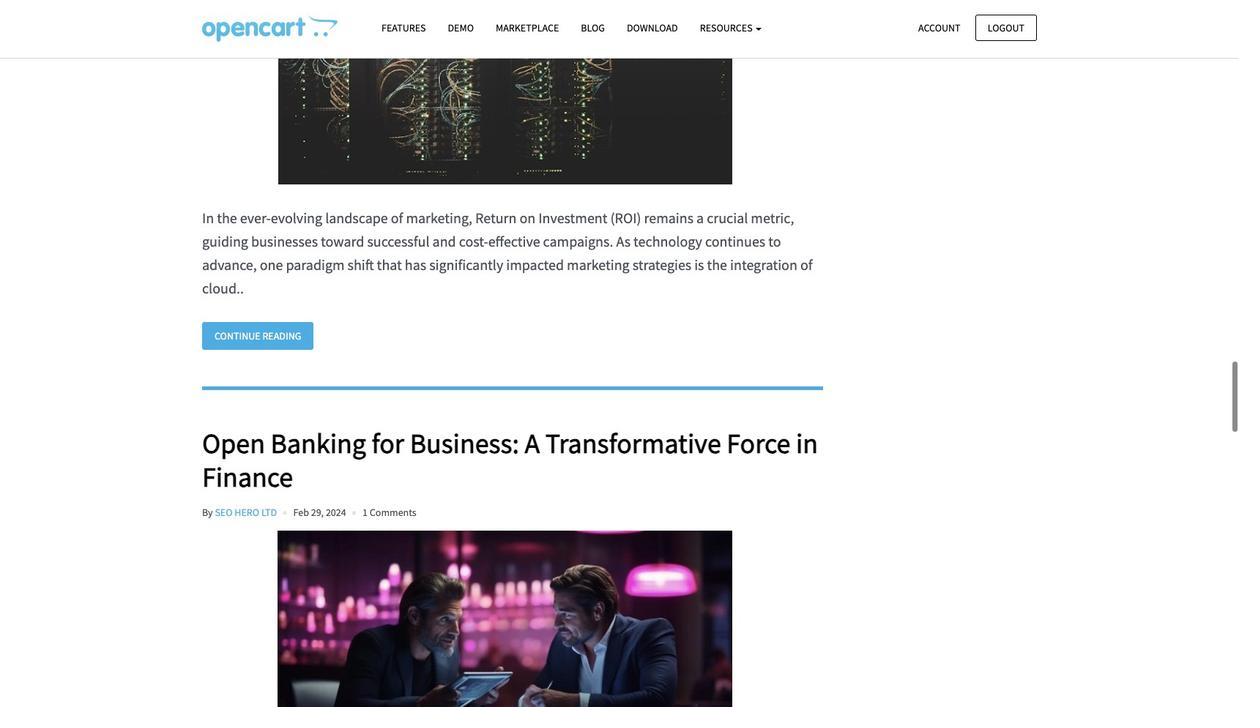 Task type: describe. For each thing, give the bounding box(es) containing it.
demo
[[448, 21, 474, 34]]

finance
[[202, 460, 293, 494]]

evolving
[[271, 208, 322, 227]]

0 horizontal spatial the
[[217, 208, 237, 227]]

1 horizontal spatial the
[[707, 255, 727, 274]]

download link
[[616, 15, 689, 41]]

open banking for business: a transformative force in finance image
[[202, 531, 809, 707]]

blog link
[[570, 15, 616, 41]]

on
[[520, 208, 535, 227]]

for
[[372, 426, 404, 461]]

seo
[[215, 506, 233, 519]]

blog
[[581, 21, 605, 34]]

1 comments
[[363, 506, 417, 519]]

marketplace link
[[485, 15, 570, 41]]

ever-
[[240, 208, 271, 227]]

strategies
[[633, 255, 691, 274]]

successful
[[367, 232, 430, 250]]

that
[[377, 255, 402, 274]]

account link
[[906, 14, 973, 41]]

and
[[432, 232, 456, 250]]

has
[[405, 255, 426, 274]]

remains
[[644, 208, 694, 227]]

in
[[202, 208, 214, 227]]

integration
[[730, 255, 797, 274]]

marketing,
[[406, 208, 472, 227]]

logout
[[988, 21, 1025, 34]]

(roi)
[[610, 208, 641, 227]]

guiding
[[202, 232, 248, 250]]

banking
[[271, 426, 366, 461]]

2024
[[326, 506, 346, 519]]

force
[[727, 426, 790, 461]]

reading
[[262, 329, 301, 342]]

cloud..
[[202, 279, 244, 297]]

continue reading link
[[202, 322, 314, 350]]

comments
[[370, 506, 417, 519]]

the roi connection: how cloud marketing reshapes strategies image
[[202, 0, 809, 184]]

paradigm
[[286, 255, 345, 274]]

feb 29, 2024
[[293, 506, 346, 519]]

continue
[[215, 329, 260, 342]]

open banking for business: a transformative force in finance link
[[202, 426, 823, 494]]

hero
[[235, 506, 259, 519]]

to
[[768, 232, 781, 250]]



Task type: locate. For each thing, give the bounding box(es) containing it.
ltd
[[261, 506, 277, 519]]

continue reading
[[215, 329, 301, 342]]

the
[[217, 208, 237, 227], [707, 255, 727, 274]]

a
[[697, 208, 704, 227]]

investment
[[538, 208, 607, 227]]

download
[[627, 21, 678, 34]]

1 vertical spatial the
[[707, 255, 727, 274]]

resources link
[[689, 15, 773, 41]]

as
[[616, 232, 631, 250]]

of right integration
[[800, 255, 813, 274]]

seo hero ltd link
[[215, 506, 277, 519]]

the right is
[[707, 255, 727, 274]]

0 horizontal spatial of
[[391, 208, 403, 227]]

logout link
[[975, 14, 1037, 41]]

crucial
[[707, 208, 748, 227]]

transformative
[[545, 426, 721, 461]]

open
[[202, 426, 265, 461]]

return
[[475, 208, 517, 227]]

of up successful
[[391, 208, 403, 227]]

features
[[382, 21, 426, 34]]

effective
[[488, 232, 540, 250]]

a
[[525, 426, 540, 461]]

account
[[918, 21, 961, 34]]

opencart - blog image
[[202, 15, 338, 42]]

1 horizontal spatial of
[[800, 255, 813, 274]]

cost-
[[459, 232, 488, 250]]

marketing
[[567, 255, 630, 274]]

resources
[[700, 21, 755, 34]]

in
[[796, 426, 818, 461]]

one
[[260, 255, 283, 274]]

0 vertical spatial the
[[217, 208, 237, 227]]

continues
[[705, 232, 766, 250]]

advance,
[[202, 255, 257, 274]]

by
[[202, 506, 213, 519]]

feb
[[293, 506, 309, 519]]

is
[[694, 255, 704, 274]]

features link
[[371, 15, 437, 41]]

toward
[[321, 232, 364, 250]]

in the ever-evolving landscape of marketing, return on investment (roi) remains a crucial metric, guiding businesses toward successful and cost-effective campaigns. as technology continues to advance, one paradigm shift that has significantly impacted marketing strategies is the integration of cloud..
[[202, 208, 813, 297]]

technology
[[634, 232, 702, 250]]

by seo hero ltd
[[202, 506, 277, 519]]

29,
[[311, 506, 324, 519]]

businesses
[[251, 232, 318, 250]]

1 vertical spatial of
[[800, 255, 813, 274]]

shift
[[348, 255, 374, 274]]

0 vertical spatial of
[[391, 208, 403, 227]]

of
[[391, 208, 403, 227], [800, 255, 813, 274]]

impacted
[[506, 255, 564, 274]]

campaigns.
[[543, 232, 613, 250]]

business:
[[410, 426, 519, 461]]

significantly
[[429, 255, 503, 274]]

marketplace
[[496, 21, 559, 34]]

landscape
[[325, 208, 388, 227]]

demo link
[[437, 15, 485, 41]]

metric,
[[751, 208, 794, 227]]

the right the in
[[217, 208, 237, 227]]

open banking for business: a transformative force in finance
[[202, 426, 818, 494]]

1
[[363, 506, 368, 519]]



Task type: vqa. For each thing, say whether or not it's contained in the screenshot.
significantly
yes



